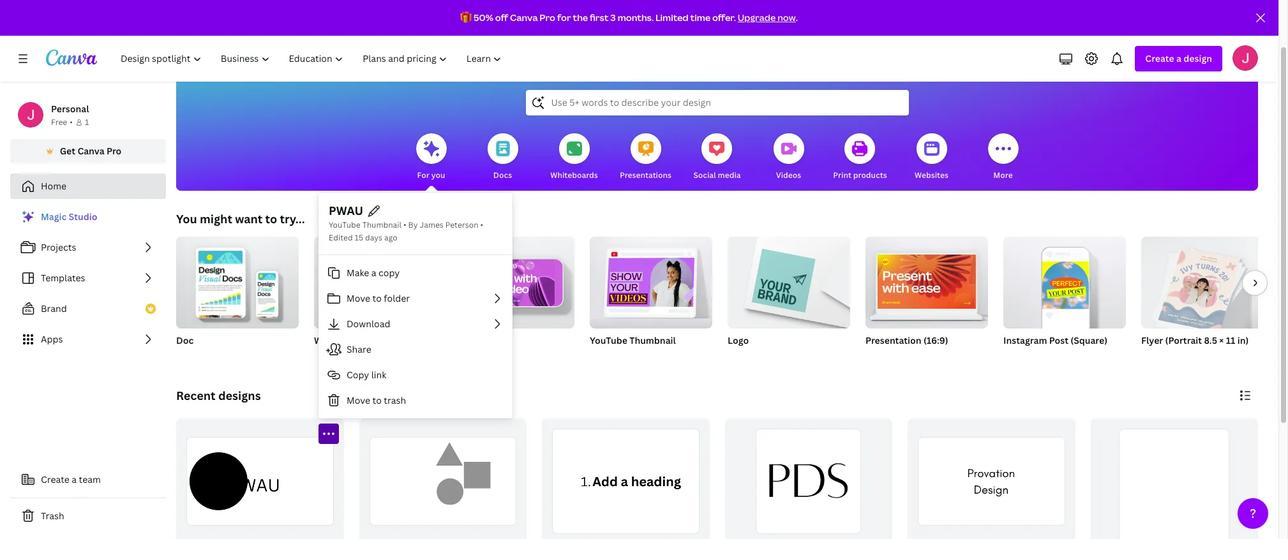 Task type: vqa. For each thing, say whether or not it's contained in the screenshot.
projects
yes



Task type: describe. For each thing, give the bounding box(es) containing it.
3
[[611, 11, 616, 24]]

docs
[[494, 170, 512, 181]]

presentation
[[866, 335, 922, 347]]

now
[[778, 11, 796, 24]]

(portrait
[[1166, 335, 1203, 347]]

of
[[686, 530, 695, 539]]

canva inside button
[[78, 145, 105, 157]]

0 vertical spatial youtube
[[329, 220, 361, 231]]

more button
[[988, 125, 1019, 191]]

youtube inside group
[[590, 335, 628, 347]]

limited
[[656, 11, 689, 24]]

a for design
[[1177, 52, 1182, 65]]

social media button
[[694, 125, 741, 191]]

by
[[409, 220, 418, 231]]

pwau
[[329, 203, 363, 218]]

personal
[[51, 103, 89, 115]]

make
[[347, 267, 369, 279]]

first
[[590, 11, 609, 24]]

magic studio link
[[10, 204, 166, 230]]

in)
[[1238, 335, 1250, 347]]

11
[[1227, 335, 1236, 347]]

create for create a team
[[41, 474, 70, 486]]

(16:9)
[[924, 335, 949, 347]]

video group
[[452, 232, 575, 363]]

recent designs
[[176, 388, 261, 404]]

whiteboard unlimited
[[314, 335, 365, 362]]

group for doc
[[176, 232, 299, 329]]

list containing magic studio
[[10, 204, 166, 353]]

websites button
[[915, 125, 949, 191]]

50%
[[474, 11, 494, 24]]

a for copy
[[372, 267, 377, 279]]

to for move to folder
[[373, 292, 382, 305]]

you
[[176, 211, 197, 227]]

videos button
[[774, 125, 804, 191]]

whiteboards
[[551, 170, 598, 181]]

websites
[[915, 170, 949, 181]]

youtube thumbnail inside youtube thumbnail group
[[590, 335, 676, 347]]

get canva pro button
[[10, 139, 166, 164]]

products
[[854, 170, 888, 181]]

offer.
[[713, 11, 736, 24]]

share
[[347, 344, 372, 356]]

apps
[[41, 333, 63, 346]]

make a copy button
[[319, 261, 513, 286]]

group for instagram post (square)
[[1004, 232, 1127, 329]]

×
[[1220, 335, 1225, 347]]

docs button
[[488, 125, 518, 191]]

🎁 50% off canva pro for the first 3 months. limited time offer. upgrade now .
[[461, 11, 798, 24]]

create a design button
[[1136, 46, 1223, 72]]

instagram post (square) group
[[1004, 232, 1127, 363]]

group for presentation (16:9)
[[866, 232, 989, 329]]

for
[[558, 11, 571, 24]]

group for flyer (portrait 8.5 × 11 in)
[[1142, 232, 1265, 333]]

want
[[235, 211, 263, 227]]

magic
[[41, 211, 67, 223]]

james
[[420, 220, 444, 231]]

projects
[[41, 241, 76, 254]]

off
[[496, 11, 509, 24]]

get canva pro
[[60, 145, 122, 157]]

presentation (16:9) group
[[866, 232, 989, 363]]

get
[[60, 145, 75, 157]]

for
[[417, 170, 430, 181]]

•
[[70, 117, 73, 128]]

print
[[834, 170, 852, 181]]

flyer (portrait 8.5 × 11 in) group
[[1142, 232, 1265, 363]]

make a copy
[[347, 267, 400, 279]]

social
[[694, 170, 716, 181]]

time
[[691, 11, 711, 24]]

design
[[1184, 52, 1213, 65]]

create a design
[[1146, 52, 1213, 65]]

james peterson image
[[1233, 45, 1259, 71]]

0 vertical spatial youtube thumbnail
[[329, 220, 402, 231]]

presentations
[[620, 170, 672, 181]]

print products
[[834, 170, 888, 181]]

move to folder
[[347, 292, 410, 305]]

brand link
[[10, 296, 166, 322]]

media
[[718, 170, 741, 181]]

share button
[[319, 337, 513, 363]]

trash link
[[10, 504, 166, 530]]

presentation (16:9)
[[866, 335, 949, 347]]

doc group
[[176, 232, 299, 363]]



Task type: locate. For each thing, give the bounding box(es) containing it.
create left team
[[41, 474, 70, 486]]

1 horizontal spatial canva
[[510, 11, 538, 24]]

2 vertical spatial a
[[72, 474, 77, 486]]

logo
[[728, 335, 749, 347]]

print products button
[[834, 125, 888, 191]]

8.5
[[1205, 335, 1218, 347]]

move down copy
[[347, 395, 371, 407]]

0 horizontal spatial a
[[72, 474, 77, 486]]

magic studio
[[41, 211, 97, 223]]

1 vertical spatial youtube thumbnail
[[590, 335, 676, 347]]

group
[[176, 232, 299, 329], [452, 232, 575, 329], [590, 232, 713, 329], [728, 232, 851, 329], [866, 232, 989, 329], [1004, 232, 1127, 329], [1142, 232, 1265, 333], [314, 237, 437, 329]]

instagram post (square)
[[1004, 335, 1108, 347]]

flyer (portrait 8.5 × 11 in)
[[1142, 335, 1250, 347]]

by james peterson edited 15 days ago
[[329, 220, 479, 243]]

1 horizontal spatial pro
[[540, 11, 556, 24]]

flyer
[[1142, 335, 1164, 347]]

1 vertical spatial 1
[[680, 530, 684, 539]]

2
[[697, 530, 701, 539]]

ago
[[384, 232, 398, 243]]

1 move from the top
[[347, 292, 371, 305]]

a left team
[[72, 474, 77, 486]]

youtube thumbnail
[[329, 220, 402, 231], [590, 335, 676, 347]]

move for move to folder
[[347, 292, 371, 305]]

1 horizontal spatial youtube thumbnail
[[590, 335, 676, 347]]

whiteboards button
[[551, 125, 598, 191]]

pro left for
[[540, 11, 556, 24]]

0 vertical spatial pro
[[540, 11, 556, 24]]

free
[[51, 117, 67, 128]]

create inside dropdown button
[[1146, 52, 1175, 65]]

move down make
[[347, 292, 371, 305]]

a left copy
[[372, 267, 377, 279]]

move inside button
[[347, 395, 371, 407]]

copy link button
[[319, 363, 513, 388]]

0 horizontal spatial youtube
[[329, 220, 361, 231]]

thumbnail inside group
[[630, 335, 676, 347]]

to inside button
[[373, 292, 382, 305]]

top level navigation element
[[112, 46, 513, 72]]

.
[[796, 11, 798, 24]]

1 for 1
[[85, 117, 89, 128]]

youtube
[[329, 220, 361, 231], [590, 335, 628, 347]]

0 horizontal spatial canva
[[78, 145, 105, 157]]

videos
[[777, 170, 802, 181]]

1 vertical spatial youtube
[[590, 335, 628, 347]]

None search field
[[526, 90, 909, 116]]

a left design
[[1177, 52, 1182, 65]]

download button
[[319, 312, 513, 337]]

1 vertical spatial to
[[373, 292, 382, 305]]

apps link
[[10, 327, 166, 353]]

0 horizontal spatial pro
[[107, 145, 122, 157]]

designs
[[218, 388, 261, 404]]

a inside dropdown button
[[1177, 52, 1182, 65]]

create a team
[[41, 474, 101, 486]]

list
[[10, 204, 166, 353]]

free •
[[51, 117, 73, 128]]

trash
[[41, 510, 64, 522]]

days
[[365, 232, 383, 243]]

0 horizontal spatial youtube thumbnail
[[329, 220, 402, 231]]

for you
[[417, 170, 445, 181]]

2 vertical spatial to
[[373, 395, 382, 407]]

templates link
[[10, 266, 166, 291]]

1 left of
[[680, 530, 684, 539]]

1 vertical spatial move
[[347, 395, 371, 407]]

0 horizontal spatial 1
[[85, 117, 89, 128]]

0 vertical spatial thumbnail
[[363, 220, 402, 231]]

pro
[[540, 11, 556, 24], [107, 145, 122, 157]]

0 vertical spatial a
[[1177, 52, 1182, 65]]

home link
[[10, 174, 166, 199]]

group for youtube thumbnail
[[590, 232, 713, 329]]

1 right •
[[85, 117, 89, 128]]

upgrade
[[738, 11, 776, 24]]

might
[[200, 211, 232, 227]]

to for move to trash
[[373, 395, 382, 407]]

canva right "get"
[[78, 145, 105, 157]]

copy
[[347, 369, 369, 381]]

1 of 2
[[680, 530, 701, 539]]

create for create a design
[[1146, 52, 1175, 65]]

whiteboard
[[314, 335, 365, 347]]

0 horizontal spatial create
[[41, 474, 70, 486]]

1 horizontal spatial create
[[1146, 52, 1175, 65]]

1 horizontal spatial youtube
[[590, 335, 628, 347]]

move to trash
[[347, 395, 406, 407]]

1 for 1 of 2
[[680, 530, 684, 539]]

pro inside button
[[107, 145, 122, 157]]

edited
[[329, 232, 353, 243]]

1 vertical spatial thumbnail
[[630, 335, 676, 347]]

the
[[573, 11, 588, 24]]

copy link
[[347, 369, 387, 381]]

move for move to trash
[[347, 395, 371, 407]]

youtube thumbnail group
[[590, 232, 713, 363]]

group for logo
[[728, 232, 851, 329]]

pro up the home link
[[107, 145, 122, 157]]

to left the "folder"
[[373, 292, 382, 305]]

to
[[265, 211, 277, 227], [373, 292, 382, 305], [373, 395, 382, 407]]

0 vertical spatial to
[[265, 211, 277, 227]]

a for team
[[72, 474, 77, 486]]

1 horizontal spatial thumbnail
[[630, 335, 676, 347]]

1 vertical spatial a
[[372, 267, 377, 279]]

team
[[79, 474, 101, 486]]

Search search field
[[552, 91, 884, 115]]

post
[[1050, 335, 1069, 347]]

templates
[[41, 272, 85, 284]]

0 vertical spatial 1
[[85, 117, 89, 128]]

more
[[994, 170, 1013, 181]]

canva
[[510, 11, 538, 24], [78, 145, 105, 157]]

0 vertical spatial canva
[[510, 11, 538, 24]]

to left trash
[[373, 395, 382, 407]]

1 inside "button"
[[680, 530, 684, 539]]

🎁
[[461, 11, 472, 24]]

to left try...
[[265, 211, 277, 227]]

upgrade now button
[[738, 11, 796, 24]]

create
[[1146, 52, 1175, 65], [41, 474, 70, 486]]

you might want to try...
[[176, 211, 305, 227]]

1 horizontal spatial a
[[372, 267, 377, 279]]

link
[[372, 369, 387, 381]]

2 horizontal spatial a
[[1177, 52, 1182, 65]]

for you button
[[416, 125, 447, 191]]

1 vertical spatial create
[[41, 474, 70, 486]]

projects link
[[10, 235, 166, 261]]

move to trash button
[[319, 388, 513, 414]]

presentations button
[[620, 125, 672, 191]]

folder
[[384, 292, 410, 305]]

logo group
[[728, 232, 851, 363]]

1 of 2 button
[[542, 419, 710, 540]]

a
[[1177, 52, 1182, 65], [372, 267, 377, 279], [72, 474, 77, 486]]

trash
[[384, 395, 406, 407]]

canva right off
[[510, 11, 538, 24]]

1 vertical spatial pro
[[107, 145, 122, 157]]

instagram
[[1004, 335, 1048, 347]]

move inside button
[[347, 292, 371, 305]]

0 horizontal spatial thumbnail
[[363, 220, 402, 231]]

15
[[355, 232, 363, 243]]

move to folder button
[[319, 286, 513, 312]]

1 horizontal spatial 1
[[680, 530, 684, 539]]

whiteboard group
[[314, 237, 437, 363]]

pwau button
[[329, 203, 363, 219]]

peterson
[[446, 220, 479, 231]]

to inside button
[[373, 395, 382, 407]]

brand
[[41, 303, 67, 315]]

create inside button
[[41, 474, 70, 486]]

create left design
[[1146, 52, 1175, 65]]

1
[[85, 117, 89, 128], [680, 530, 684, 539]]

0 vertical spatial create
[[1146, 52, 1175, 65]]

unlimited
[[314, 351, 350, 362]]

doc
[[176, 335, 194, 347]]

0 vertical spatial move
[[347, 292, 371, 305]]

try...
[[280, 211, 305, 227]]

2 move from the top
[[347, 395, 371, 407]]

1 vertical spatial canva
[[78, 145, 105, 157]]



